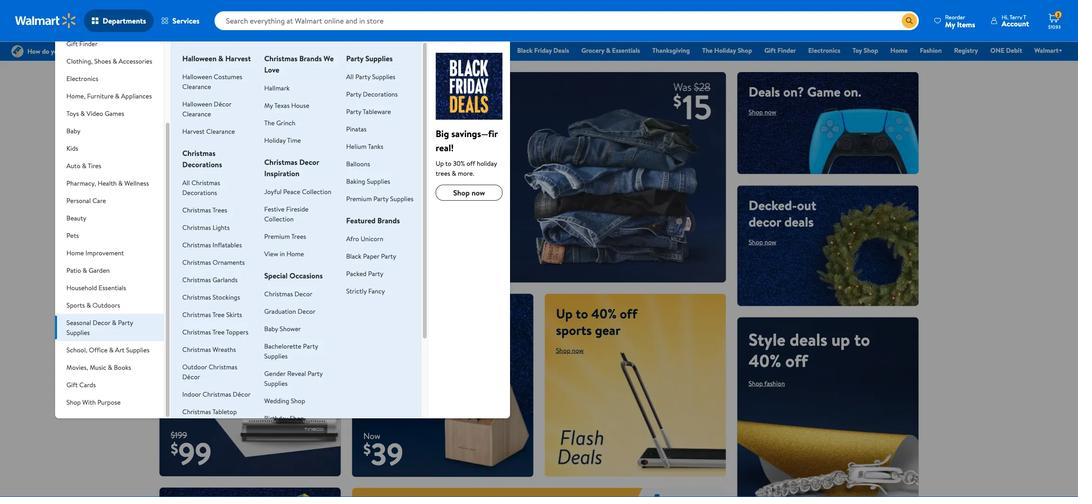 Task type: vqa. For each thing, say whether or not it's contained in the screenshot.
60th
no



Task type: locate. For each thing, give the bounding box(es) containing it.
harvest up costumes
[[225, 53, 251, 64]]

deals inside "home deals up to 30% off"
[[219, 214, 257, 238]]

to inside style deals up to 40% off
[[854, 327, 870, 351]]

shop now link for high tech gifts, huge savings
[[171, 124, 199, 133]]

1 vertical spatial up
[[832, 327, 850, 351]]

christmas for christmas tree skirts
[[182, 310, 211, 319]]

christmas wreaths link
[[182, 345, 236, 354]]

decor inside seasonal decor & party supplies
[[93, 318, 110, 327]]

halloween for halloween décor clearance
[[182, 99, 212, 108]]

0 vertical spatial my
[[945, 19, 955, 29]]

electronics for electronics link on the right of page
[[809, 46, 841, 55]]

0 vertical spatial 30%
[[453, 159, 465, 168]]

premium up in
[[264, 232, 290, 241]]

now dollar 39 null group
[[352, 430, 403, 477]]

up for style deals up to 40% off
[[832, 327, 850, 351]]

clearance up harvest clearance link
[[182, 109, 211, 118]]

outdoor christmas décor
[[182, 362, 237, 381]]

halloween & harvest
[[182, 53, 251, 64]]

home inside "home deals up to 30% off"
[[171, 214, 215, 238]]

2 tree from the top
[[212, 327, 225, 336]]

& up costumes
[[218, 53, 224, 64]]

brands down premium party supplies
[[377, 215, 400, 226]]

christmas down wreaths
[[209, 362, 237, 371]]

1 vertical spatial decorations
[[182, 159, 222, 170]]

on?
[[783, 82, 804, 101]]

graduation decor
[[264, 306, 316, 316]]

1 vertical spatial collection
[[264, 214, 294, 223]]

up inside "home deals up to 30% off"
[[171, 235, 189, 259]]

brands
[[299, 53, 322, 64], [377, 215, 400, 226]]

shop now for decked-out decor deals
[[749, 237, 777, 246]]

$ inside $199 $ 99
[[171, 438, 178, 459]]

0 vertical spatial brands
[[299, 53, 322, 64]]

home for home
[[891, 46, 908, 55]]

decked-
[[749, 196, 797, 214]]

premium
[[346, 194, 372, 203], [264, 232, 290, 241]]

christmas wreaths
[[182, 345, 236, 354]]

collection inside festive fireside collection
[[264, 214, 294, 223]]

& left tires
[[82, 161, 86, 170]]

baby inside 'baby' 'dropdown button'
[[66, 126, 80, 135]]

home, furniture & appliances
[[66, 91, 152, 100]]

christmas up outdoor
[[182, 345, 211, 354]]

shop now link for up to 40% off sports gear
[[556, 346, 584, 355]]

save big!
[[363, 205, 479, 247]]

gift inside dropdown button
[[66, 39, 78, 48]]

home right in
[[287, 249, 304, 258]]

0 horizontal spatial essentials
[[99, 283, 126, 292]]

0 vertical spatial all
[[346, 72, 354, 81]]

birthday
[[264, 413, 288, 423]]

shop fashion
[[749, 379, 785, 388]]

christmas inside all christmas decorations
[[191, 178, 220, 187]]

electronics inside dropdown button
[[66, 74, 98, 83]]

1 vertical spatial brands
[[377, 215, 400, 226]]

clearance down halloween décor clearance link
[[206, 126, 235, 136]]

christmas for christmas trees
[[182, 205, 211, 214]]

decor for christmas decor inspiration
[[299, 157, 319, 167]]

1 horizontal spatial the
[[702, 46, 713, 55]]

supplies down gender
[[264, 379, 288, 388]]

christmas for christmas wreaths
[[182, 345, 211, 354]]

& inside big savings—fir real! up to 30% off holiday trees & more.
[[452, 168, 456, 178]]

save
[[363, 205, 424, 247]]

indoor christmas décor link
[[182, 389, 251, 399]]

account
[[1002, 18, 1029, 29]]

0 vertical spatial clearance
[[182, 82, 211, 91]]

christmas inside the christmas decorations
[[182, 148, 216, 158]]

kids button
[[55, 139, 164, 157]]

finder left electronics link on the right of page
[[778, 46, 796, 55]]

christmas inside christmas decor inspiration
[[264, 157, 298, 167]]

the left 'grinch' at the left top of page
[[264, 118, 275, 127]]

supplies up all party supplies link
[[365, 53, 393, 64]]

harvest down savings
[[182, 126, 205, 136]]

1 horizontal spatial finder
[[778, 46, 796, 55]]

décor up 'tabletop'
[[233, 389, 251, 399]]

now down savings
[[187, 124, 199, 133]]

off inside up to 40% off sports gear
[[620, 304, 637, 323]]

0 horizontal spatial the
[[264, 118, 275, 127]]

& left art
[[109, 345, 114, 354]]

christmas up christmas stockings on the bottom left
[[182, 275, 211, 284]]

deals right "friday"
[[554, 46, 569, 55]]

shoes
[[94, 56, 111, 65]]

party up all party supplies
[[346, 53, 364, 64]]

clearance inside halloween décor clearance
[[182, 109, 211, 118]]

deals left are
[[401, 304, 431, 323]]

1 vertical spatial the
[[264, 118, 275, 127]]

brands inside 'christmas brands we love'
[[299, 53, 322, 64]]

gift finder for "gift finder" dropdown button
[[66, 39, 98, 48]]

collection for peace
[[302, 187, 331, 196]]

now for home deals up to 30% off
[[187, 286, 199, 296]]

supplies down bachelorette
[[264, 351, 288, 360]]

0 vertical spatial 40%
[[591, 304, 617, 323]]

christmas up christmas garlands link
[[182, 257, 211, 267]]

birthday shop
[[264, 413, 304, 423]]

0 vertical spatial up
[[436, 159, 444, 168]]

finder up clothing,
[[79, 39, 98, 48]]

home
[[891, 46, 908, 55], [171, 214, 215, 238], [66, 248, 84, 257], [287, 249, 304, 258], [363, 304, 398, 323]]

now down more.
[[472, 187, 485, 198]]

the inside "the holiday shop" link
[[702, 46, 713, 55]]

halloween costumes clearance link
[[182, 72, 242, 91]]

christmas inside christmas tabletop décor
[[182, 407, 211, 416]]

1 horizontal spatial 30%
[[453, 159, 465, 168]]

tree for skirts
[[212, 310, 225, 319]]

0 vertical spatial collection
[[302, 187, 331, 196]]

halloween inside halloween décor clearance
[[182, 99, 212, 108]]

0 horizontal spatial $
[[171, 438, 178, 459]]

search icon image
[[906, 17, 913, 24]]

0 horizontal spatial gift finder
[[66, 39, 98, 48]]

supplies down the seasonal
[[66, 328, 90, 337]]

party inside the gender reveal party supplies
[[308, 369, 323, 378]]

0 vertical spatial deals
[[554, 46, 569, 55]]

1 vertical spatial all
[[182, 178, 190, 187]]

1 tree from the top
[[212, 310, 225, 319]]

clearance for halloween costumes clearance
[[182, 82, 211, 91]]

movies, music & books button
[[55, 358, 164, 376]]

the right thanksgiving link
[[702, 46, 713, 55]]

premium trees link
[[264, 232, 306, 241]]

strictly
[[346, 286, 367, 295]]

& right furniture
[[115, 91, 120, 100]]

decorations up tableware
[[363, 89, 398, 98]]

party down sports & outdoors dropdown button
[[118, 318, 133, 327]]

trees up view in home at bottom left
[[291, 232, 306, 241]]

2 vertical spatial halloween
[[182, 99, 212, 108]]

1 horizontal spatial premium
[[346, 194, 372, 203]]

christmas for christmas inflatables
[[182, 240, 211, 249]]

stockings
[[213, 292, 240, 301]]

0 vertical spatial up
[[171, 235, 189, 259]]

grinch
[[276, 118, 296, 127]]

0 horizontal spatial black
[[346, 251, 361, 261]]

are
[[434, 304, 452, 323]]

christmas brands we love
[[264, 53, 334, 75]]

40% inside style deals up to 40% off
[[749, 349, 781, 372]]

up up the trees
[[436, 159, 444, 168]]

harvest
[[225, 53, 251, 64], [182, 126, 205, 136]]

decorations inside all christmas decorations
[[182, 188, 217, 197]]

0 horizontal spatial baby
[[66, 126, 80, 135]]

one debit link
[[986, 45, 1027, 55]]

movies,
[[66, 363, 88, 372]]

up to 40% off sports gear
[[556, 304, 637, 339]]

1 vertical spatial up
[[556, 304, 573, 323]]

party tableware
[[346, 107, 391, 116]]

1 horizontal spatial $
[[363, 439, 371, 460]]

& right 'sports'
[[87, 300, 91, 310]]

halloween for halloween costumes clearance
[[182, 72, 212, 81]]

supplies right art
[[126, 345, 149, 354]]

christmas down indoor
[[182, 407, 211, 416]]

décor
[[214, 99, 231, 108], [182, 372, 200, 381], [233, 389, 251, 399], [182, 417, 200, 426]]

decorations
[[363, 89, 398, 98], [182, 159, 222, 170], [182, 188, 217, 197]]

christmas for christmas ornaments
[[182, 257, 211, 267]]

décor for indoor christmas décor
[[233, 389, 251, 399]]

lights
[[213, 223, 230, 232]]

fashion
[[920, 46, 942, 55]]

love
[[264, 65, 279, 75]]

décor inside outdoor christmas décor
[[182, 372, 200, 381]]

gift inside dropdown button
[[66, 380, 78, 389]]

christmas for christmas garlands
[[182, 275, 211, 284]]

1 vertical spatial 40%
[[749, 349, 781, 372]]

tech
[[202, 82, 228, 101]]

gift finder link
[[760, 45, 801, 55]]

game
[[807, 82, 841, 101]]

we
[[324, 53, 334, 64]]

christmas down the christmas trees link
[[182, 223, 211, 232]]

clearance inside halloween costumes clearance
[[182, 82, 211, 91]]

seasonal decor & party supplies image
[[436, 53, 503, 120]]

0 vertical spatial tree
[[212, 310, 225, 319]]

toys & video games button
[[55, 105, 164, 122]]

baby shower link
[[264, 324, 301, 333]]

fashion
[[765, 379, 785, 388]]

gift right "the holiday shop"
[[765, 46, 776, 55]]

one debit
[[991, 46, 1022, 55]]

up left gear
[[556, 304, 573, 323]]

décor up "$199"
[[182, 417, 200, 426]]

1 vertical spatial premium
[[264, 232, 290, 241]]

black for black paper party
[[346, 251, 361, 261]]

gift up clothing,
[[66, 39, 78, 48]]

premium party supplies link
[[346, 194, 414, 203]]

christmas for christmas decorations
[[182, 148, 216, 158]]

premium for premium party supplies
[[346, 194, 372, 203]]

$ inside now $ 39
[[363, 439, 371, 460]]

0 horizontal spatial 30%
[[213, 235, 244, 259]]

shop with purpose
[[66, 397, 121, 407]]

christmas up graduation
[[264, 289, 293, 298]]

1 horizontal spatial deals
[[749, 82, 780, 101]]

accessories
[[119, 56, 152, 65]]

0 horizontal spatial holiday
[[264, 135, 286, 145]]

party right bachelorette
[[303, 341, 318, 350]]

home for home deals are served
[[363, 304, 398, 323]]

festive fireside collection
[[264, 204, 309, 223]]

home for home improvement
[[66, 248, 84, 257]]

personal
[[66, 196, 91, 205]]

0 vertical spatial black
[[517, 46, 533, 55]]

up for home deals up to 30% off
[[171, 235, 189, 259]]

gift finder up clothing,
[[66, 39, 98, 48]]

decorations for christmas
[[182, 159, 222, 170]]

movies, music & books
[[66, 363, 131, 372]]

shop now
[[749, 107, 777, 117], [171, 124, 199, 133], [453, 187, 485, 198], [749, 237, 777, 246], [371, 259, 399, 268], [171, 286, 199, 296], [556, 346, 584, 355]]

1 vertical spatial baby
[[264, 324, 278, 333]]

christmas stockings
[[182, 292, 240, 301]]

christmas down "christmas garlands"
[[182, 292, 211, 301]]

gift finder up the on?
[[765, 46, 796, 55]]

decor
[[299, 157, 319, 167], [295, 289, 312, 298], [298, 306, 316, 316], [93, 318, 110, 327]]

deals inside decked-out decor deals
[[785, 212, 814, 231]]

reorder my items
[[945, 13, 975, 29]]

0 vertical spatial the
[[702, 46, 713, 55]]

0 vertical spatial trees
[[212, 205, 227, 214]]

now down "christmas garlands"
[[187, 286, 199, 296]]

all down the christmas decorations
[[182, 178, 190, 187]]

deals left the on?
[[749, 82, 780, 101]]

pharmacy, health & wellness
[[66, 178, 149, 187]]

& right shoes
[[113, 56, 117, 65]]

brands left the 'we'
[[299, 53, 322, 64]]

decor inside christmas decor inspiration
[[299, 157, 319, 167]]

christmas tree skirts
[[182, 310, 242, 319]]

big
[[436, 127, 449, 140]]

decor down occasions
[[295, 289, 312, 298]]

supplies up save
[[390, 194, 414, 203]]

pinatas
[[346, 124, 367, 133]]

0 horizontal spatial brands
[[299, 53, 322, 64]]

0 horizontal spatial premium
[[264, 232, 290, 241]]

Search search field
[[215, 11, 919, 30]]

black left "friday"
[[517, 46, 533, 55]]

deals for home deals up to 30% off
[[219, 214, 257, 238]]

1 vertical spatial trees
[[291, 232, 306, 241]]

home down fancy
[[363, 304, 398, 323]]

party inside seasonal decor & party supplies
[[118, 318, 133, 327]]

now down sports
[[572, 346, 584, 355]]

halloween décor clearance
[[182, 99, 231, 118]]

0 vertical spatial harvest
[[225, 53, 251, 64]]

now down deals on? game on.
[[765, 107, 777, 117]]

1 horizontal spatial my
[[945, 19, 955, 29]]

tree up wreaths
[[212, 327, 225, 336]]

christmas for christmas tree toppers
[[182, 327, 211, 336]]

1 vertical spatial electronics
[[66, 74, 98, 83]]

baby down toys
[[66, 126, 80, 135]]

1 vertical spatial black
[[346, 251, 361, 261]]

$ for 99
[[171, 438, 178, 459]]

0 vertical spatial halloween
[[182, 53, 217, 64]]

deals up "inflatables" on the left of page
[[219, 214, 257, 238]]

0 horizontal spatial collection
[[264, 214, 294, 223]]

1 horizontal spatial gift finder
[[765, 46, 796, 55]]

now down decor at the top of the page
[[765, 237, 777, 246]]

shop now for deals on? game on.
[[749, 107, 777, 117]]

shop now for high tech gifts, huge savings
[[171, 124, 199, 133]]

bachelorette
[[264, 341, 301, 350]]

home up christmas inflatables
[[171, 214, 215, 238]]

30% inside big savings—fir real! up to 30% off holiday trees & more.
[[453, 159, 465, 168]]

decor down outdoors
[[93, 318, 110, 327]]

up inside style deals up to 40% off
[[832, 327, 850, 351]]

clearance for halloween décor clearance
[[182, 109, 211, 118]]

1 vertical spatial 30%
[[213, 235, 244, 259]]

deals for style deals up to 40% off
[[790, 327, 828, 351]]

christmas up inspiration
[[264, 157, 298, 167]]

on.
[[844, 82, 862, 101]]

shop now link for deals on? game on.
[[749, 107, 777, 117]]

1 halloween from the top
[[182, 53, 217, 64]]

seasonal decor & party supplies
[[66, 318, 133, 337]]

& down sports & outdoors dropdown button
[[112, 318, 116, 327]]

christmas for christmas brands we love
[[264, 53, 298, 64]]

supplies up premium party supplies link
[[367, 176, 390, 186]]

trees
[[212, 205, 227, 214], [291, 232, 306, 241]]

1 horizontal spatial essentials
[[612, 46, 640, 55]]

tree for toppers
[[212, 327, 225, 336]]

3 halloween from the top
[[182, 99, 212, 108]]

tabletop
[[212, 407, 237, 416]]

walmart image
[[15, 13, 76, 28]]

gift finder for gift finder link
[[765, 46, 796, 55]]

my left items
[[945, 19, 955, 29]]

décor inside christmas tabletop décor
[[182, 417, 200, 426]]

clothing,
[[66, 56, 93, 65]]

all inside all christmas decorations
[[182, 178, 190, 187]]

1 vertical spatial tree
[[212, 327, 225, 336]]

&
[[606, 46, 611, 55], [218, 53, 224, 64], [113, 56, 117, 65], [115, 91, 120, 100], [80, 109, 85, 118], [82, 161, 86, 170], [452, 168, 456, 178], [118, 178, 123, 187], [83, 265, 87, 275], [87, 300, 91, 310], [112, 318, 116, 327], [109, 345, 114, 354], [108, 363, 112, 372]]

off inside "home deals up to 30% off"
[[171, 257, 193, 280]]

0 horizontal spatial 40%
[[591, 304, 617, 323]]

brands for featured
[[377, 215, 400, 226]]

auto & tires button
[[55, 157, 164, 174]]

christmas
[[264, 53, 298, 64], [182, 148, 216, 158], [264, 157, 298, 167], [191, 178, 220, 187], [182, 205, 211, 214], [182, 223, 211, 232], [182, 240, 211, 249], [182, 257, 211, 267], [182, 275, 211, 284], [264, 289, 293, 298], [182, 292, 211, 301], [182, 310, 211, 319], [182, 327, 211, 336], [182, 345, 211, 354], [209, 362, 237, 371], [203, 389, 231, 399], [182, 407, 211, 416]]

gift left cards
[[66, 380, 78, 389]]

2 halloween from the top
[[182, 72, 212, 81]]

1 horizontal spatial all
[[346, 72, 354, 81]]

decor up shower
[[298, 306, 316, 316]]

school,
[[66, 345, 87, 354]]

1 horizontal spatial trees
[[291, 232, 306, 241]]

harvest clearance
[[182, 126, 235, 136]]

0 vertical spatial holiday
[[714, 46, 736, 55]]

home inside dropdown button
[[66, 248, 84, 257]]

halloween inside halloween costumes clearance
[[182, 72, 212, 81]]

0 horizontal spatial all
[[182, 178, 190, 187]]

christmas inside 'christmas brands we love'
[[264, 53, 298, 64]]

& right music
[[108, 363, 112, 372]]

baby
[[66, 126, 80, 135], [264, 324, 278, 333]]

decorations up all christmas decorations
[[182, 159, 222, 170]]

christmas down harvest clearance link
[[182, 148, 216, 158]]

birthday shop link
[[264, 413, 304, 423]]

1 horizontal spatial 40%
[[749, 349, 781, 372]]

0 horizontal spatial my
[[264, 101, 273, 110]]

view in home
[[264, 249, 304, 258]]

now $ 39
[[363, 430, 403, 475]]

1 vertical spatial clearance
[[182, 109, 211, 118]]

now right paper
[[387, 259, 399, 268]]

supplies inside dropdown button
[[126, 345, 149, 354]]

party inside the bachelorette party supplies
[[303, 341, 318, 350]]

black for black friday deals
[[517, 46, 533, 55]]

1 vertical spatial deals
[[749, 82, 780, 101]]

collection for fireside
[[264, 214, 294, 223]]

decorations up the christmas trees link
[[182, 188, 217, 197]]

wedding
[[264, 396, 289, 405]]

0 horizontal spatial deals
[[554, 46, 569, 55]]

party up party tableware link
[[346, 89, 361, 98]]

0 horizontal spatial electronics
[[66, 74, 98, 83]]

party decorations link
[[346, 89, 398, 98]]

1 horizontal spatial holiday
[[714, 46, 736, 55]]

1 horizontal spatial up
[[556, 304, 573, 323]]

2 vertical spatial decorations
[[182, 188, 217, 197]]

collection right peace
[[302, 187, 331, 196]]

home down search icon
[[891, 46, 908, 55]]

all down party supplies
[[346, 72, 354, 81]]

0 horizontal spatial up
[[171, 235, 189, 259]]

1 horizontal spatial up
[[832, 327, 850, 351]]

0 vertical spatial electronics
[[809, 46, 841, 55]]

shower
[[280, 324, 301, 333]]

& inside dropdown button
[[109, 345, 114, 354]]

1 horizontal spatial electronics
[[809, 46, 841, 55]]

electronics down clothing,
[[66, 74, 98, 83]]

$199 $ 99
[[171, 429, 212, 474]]

1 vertical spatial harvest
[[182, 126, 205, 136]]

christmas up love
[[264, 53, 298, 64]]

christmas down christmas lights 'link'
[[182, 240, 211, 249]]

deals inside style deals up to 40% off
[[790, 327, 828, 351]]

my left texas
[[264, 101, 273, 110]]

trees
[[436, 168, 450, 178]]

my texas house link
[[264, 101, 309, 110]]

1 horizontal spatial black
[[517, 46, 533, 55]]

0 vertical spatial baby
[[66, 126, 80, 135]]

all
[[346, 72, 354, 81], [182, 178, 190, 187]]

0 horizontal spatial finder
[[79, 39, 98, 48]]

gift cards
[[66, 380, 96, 389]]

1 vertical spatial halloween
[[182, 72, 212, 81]]

1 horizontal spatial brands
[[377, 215, 400, 226]]

deals right style
[[790, 327, 828, 351]]

holiday
[[477, 159, 497, 168]]

essentials down patio & garden dropdown button
[[99, 283, 126, 292]]

trees up lights at the left of the page
[[212, 205, 227, 214]]

& right the trees
[[452, 168, 456, 178]]

1 horizontal spatial collection
[[302, 187, 331, 196]]

0 vertical spatial premium
[[346, 194, 372, 203]]

$ for 39
[[363, 439, 371, 460]]

shop now link for home deals up to 30% off
[[171, 286, 199, 296]]

Walmart Site-Wide search field
[[215, 11, 919, 30]]

baby for baby shower
[[264, 324, 278, 333]]

gender reveal party supplies link
[[264, 369, 323, 388]]

finder inside dropdown button
[[79, 39, 98, 48]]

christmas up christmas lights 'link'
[[182, 205, 211, 214]]

0 horizontal spatial up
[[436, 159, 444, 168]]

festive
[[264, 204, 285, 213]]

1 vertical spatial essentials
[[99, 283, 126, 292]]

gift for gift finder link
[[765, 46, 776, 55]]

1 horizontal spatial baby
[[264, 324, 278, 333]]

1 vertical spatial holiday
[[264, 135, 286, 145]]

party right paper
[[381, 251, 396, 261]]

christmas down the christmas decorations
[[191, 178, 220, 187]]

decor down time
[[299, 157, 319, 167]]

finder for "gift finder" dropdown button
[[79, 39, 98, 48]]

to inside up to 40% off sports gear
[[576, 304, 588, 323]]

0 vertical spatial decorations
[[363, 89, 398, 98]]

0 horizontal spatial trees
[[212, 205, 227, 214]]

gift finder inside dropdown button
[[66, 39, 98, 48]]

collection down festive
[[264, 214, 294, 223]]



Task type: describe. For each thing, give the bounding box(es) containing it.
joyful peace collection link
[[264, 187, 331, 196]]

my inside reorder my items
[[945, 19, 955, 29]]

my texas house
[[264, 101, 309, 110]]

kids
[[66, 143, 78, 153]]

trees for premium trees
[[291, 232, 306, 241]]

baking supplies link
[[346, 176, 390, 186]]

1 vertical spatial my
[[264, 101, 273, 110]]

now
[[363, 430, 380, 442]]

balloons link
[[346, 159, 370, 168]]

view in home link
[[264, 249, 304, 258]]

gift for "gift finder" dropdown button
[[66, 39, 78, 48]]

decor for seasonal decor & party supplies
[[93, 318, 110, 327]]

now for high tech gifts, huge savings
[[187, 124, 199, 133]]

the holiday shop link
[[698, 45, 757, 55]]

gift cards button
[[55, 376, 164, 393]]

hallmark
[[264, 83, 290, 92]]

shop now link for decked-out decor deals
[[749, 237, 777, 246]]

electronics for electronics dropdown button
[[66, 74, 98, 83]]

special occasions
[[264, 270, 323, 281]]

& inside seasonal decor & party supplies
[[112, 318, 116, 327]]

gift for gift cards dropdown button
[[66, 380, 78, 389]]

improvement
[[85, 248, 124, 257]]

featured
[[346, 215, 376, 226]]

brands for christmas
[[299, 53, 322, 64]]

fashion link
[[916, 45, 946, 55]]

black paper party
[[346, 251, 396, 261]]

services button
[[154, 9, 207, 32]]

style deals up to 40% off
[[749, 327, 870, 372]]

home for home deals up to 30% off
[[171, 214, 215, 238]]

graduation decor link
[[264, 306, 316, 316]]

registry link
[[950, 45, 983, 55]]

2 vertical spatial clearance
[[206, 126, 235, 136]]

packed party link
[[346, 269, 383, 278]]

now for deals on? game on.
[[765, 107, 777, 117]]

huge
[[264, 82, 292, 101]]

bachelorette party supplies
[[264, 341, 318, 360]]

walmart+
[[1035, 46, 1063, 55]]

black friday deals link
[[513, 45, 574, 55]]

shop inside dropdown button
[[66, 397, 81, 407]]

packed
[[346, 269, 367, 278]]

costumes
[[214, 72, 242, 81]]

christmas for christmas stockings
[[182, 292, 211, 301]]

skirts
[[226, 310, 242, 319]]

seasonal
[[66, 318, 91, 327]]

30% inside "home deals up to 30% off"
[[213, 235, 244, 259]]

christmas up 'tabletop'
[[203, 389, 231, 399]]

decor for christmas decor
[[295, 289, 312, 298]]

40% inside up to 40% off sports gear
[[591, 304, 617, 323]]

supplies inside the gender reveal party supplies
[[264, 379, 288, 388]]

view
[[264, 249, 278, 258]]

party down party supplies
[[355, 72, 371, 81]]

wellness
[[124, 178, 149, 187]]

departments button
[[84, 9, 154, 32]]

christmas for christmas decor inspiration
[[264, 157, 298, 167]]

reorder
[[945, 13, 965, 21]]

party up pinatas link
[[346, 107, 361, 116]]

décor for christmas tabletop décor
[[182, 417, 200, 426]]

the for the holiday shop
[[702, 46, 713, 55]]

to inside "home deals up to 30% off"
[[193, 235, 209, 259]]

christmas tree skirts link
[[182, 310, 242, 319]]

party up fancy
[[368, 269, 383, 278]]

style
[[749, 327, 786, 351]]

inspiration
[[264, 168, 300, 179]]

health
[[98, 178, 117, 187]]

up inside big savings—fir real! up to 30% off holiday trees & more.
[[436, 159, 444, 168]]

decked-out decor deals
[[749, 196, 817, 231]]

shop now for home deals up to 30% off
[[171, 286, 199, 296]]

household essentials button
[[55, 279, 164, 296]]

christmas garlands link
[[182, 275, 238, 284]]

all for christmas decorations
[[182, 178, 190, 187]]

grocery & essentials
[[582, 46, 640, 55]]

1 horizontal spatial harvest
[[225, 53, 251, 64]]

off inside big savings—fir real! up to 30% off holiday trees & more.
[[467, 159, 475, 168]]

joyful
[[264, 187, 282, 196]]

grocery & essentials link
[[577, 45, 644, 55]]

premium trees
[[264, 232, 306, 241]]

furniture
[[87, 91, 114, 100]]

decor for graduation decor
[[298, 306, 316, 316]]

strictly fancy
[[346, 286, 385, 295]]

baking supplies
[[346, 176, 390, 186]]

now for up to 40% off sports gear
[[572, 346, 584, 355]]

premium for premium trees
[[264, 232, 290, 241]]

$10.93
[[1049, 24, 1061, 30]]

special
[[264, 270, 288, 281]]

home improvement button
[[55, 244, 164, 261]]

savings—fir
[[451, 127, 498, 140]]

savings
[[171, 99, 212, 117]]

toy
[[853, 46, 862, 55]]

décor inside halloween décor clearance
[[214, 99, 231, 108]]

decorations for party
[[363, 89, 398, 98]]

finder for gift finder link
[[778, 46, 796, 55]]

now for save big!
[[387, 259, 399, 268]]

house
[[291, 101, 309, 110]]

supplies inside seasonal decor & party supplies
[[66, 328, 90, 337]]

was dollar $199, now dollar 99 group
[[159, 429, 212, 476]]

hi,
[[1002, 13, 1009, 21]]

beauty button
[[55, 209, 164, 227]]

all for party supplies
[[346, 72, 354, 81]]

& right grocery on the top right of the page
[[606, 46, 611, 55]]

afro unicorn
[[346, 234, 383, 243]]

shop now link for save big!
[[363, 256, 406, 271]]

peace
[[283, 187, 300, 196]]

supplies inside the bachelorette party supplies
[[264, 351, 288, 360]]

gender
[[264, 369, 286, 378]]

real!
[[436, 141, 454, 154]]

& right health
[[118, 178, 123, 187]]

christmas for christmas lights
[[182, 223, 211, 232]]

helium tanks link
[[346, 142, 383, 151]]

electronics button
[[55, 70, 164, 87]]

home deals are served
[[363, 304, 493, 323]]

christmas inside outdoor christmas décor
[[209, 362, 237, 371]]

baby for baby
[[66, 126, 80, 135]]

indoor christmas décor
[[182, 389, 251, 399]]

featured brands
[[346, 215, 400, 226]]

time
[[287, 135, 301, 145]]

christmas garlands
[[182, 275, 238, 284]]

shop now for save big!
[[371, 259, 399, 268]]

now for decked-out decor deals
[[765, 237, 777, 246]]

school, office & art supplies
[[66, 345, 149, 354]]

& right toys
[[80, 109, 85, 118]]

with
[[82, 397, 96, 407]]

supplies up party decorations link
[[372, 72, 395, 81]]

shop fashion link
[[749, 379, 785, 388]]

off inside style deals up to 40% off
[[786, 349, 808, 372]]

décor for outdoor christmas décor
[[182, 372, 200, 381]]

essentials inside dropdown button
[[99, 283, 126, 292]]

books
[[114, 363, 131, 372]]

sports & outdoors button
[[55, 296, 164, 314]]

christmas for christmas decor
[[264, 289, 293, 298]]

shop now for up to 40% off sports gear
[[556, 346, 584, 355]]

black paper party link
[[346, 251, 396, 261]]

0 horizontal spatial harvest
[[182, 126, 205, 136]]

patio
[[66, 265, 81, 275]]

0 vertical spatial essentials
[[612, 46, 640, 55]]

the for the grinch
[[264, 118, 275, 127]]

home improvement
[[66, 248, 124, 257]]

39
[[371, 433, 403, 475]]

christmas decor inspiration
[[264, 157, 319, 179]]

high
[[171, 82, 199, 101]]

to inside big savings—fir real! up to 30% off holiday trees & more.
[[445, 159, 452, 168]]

music
[[90, 363, 106, 372]]

christmas for christmas tabletop décor
[[182, 407, 211, 416]]

big savings—fir real! up to 30% off holiday trees & more.
[[436, 127, 498, 178]]

outdoor
[[182, 362, 207, 371]]

& right patio
[[83, 265, 87, 275]]

up inside up to 40% off sports gear
[[556, 304, 573, 323]]

trees for christmas trees
[[212, 205, 227, 214]]

hi, terry t account
[[1002, 13, 1029, 29]]

christmas decor link
[[264, 289, 312, 298]]

occasions
[[289, 270, 323, 281]]

party down the baking supplies
[[374, 194, 389, 203]]

halloween for halloween & harvest
[[182, 53, 217, 64]]

walmart+ link
[[1030, 45, 1067, 55]]

deals for home deals are served
[[401, 304, 431, 323]]



